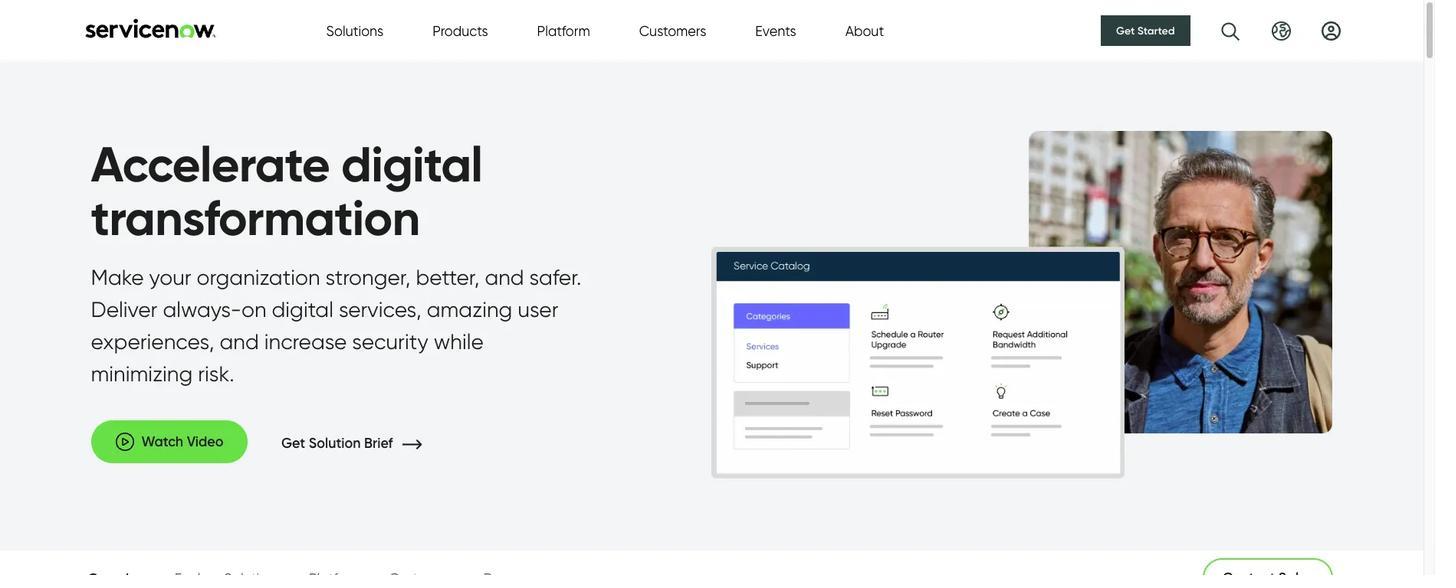 Task type: describe. For each thing, give the bounding box(es) containing it.
about
[[845, 23, 884, 39]]

security
[[352, 329, 428, 355]]

about button
[[845, 20, 884, 41]]

brief
[[364, 435, 393, 452]]

get for get solution brief
[[281, 435, 305, 452]]

marquee image image
[[712, 131, 1333, 479]]

safer.
[[530, 264, 582, 290]]

services,
[[339, 297, 421, 323]]

events button
[[756, 20, 796, 41]]

get started
[[1117, 24, 1175, 38]]

events
[[756, 23, 796, 39]]

1 horizontal spatial and
[[485, 264, 524, 290]]

stronger,
[[326, 264, 411, 290]]

solutions
[[326, 23, 384, 39]]

always-
[[163, 297, 242, 323]]

get for get started
[[1117, 24, 1135, 38]]

platform
[[537, 23, 590, 39]]

go to servicenow account image
[[1322, 21, 1341, 40]]

increase
[[264, 329, 347, 355]]

solution
[[309, 435, 361, 452]]

risk.
[[198, 361, 234, 387]]

products button
[[433, 20, 488, 41]]

get started link
[[1101, 15, 1190, 46]]

make
[[91, 264, 144, 290]]

accelerate
[[91, 134, 330, 195]]

user
[[518, 297, 559, 323]]

while
[[434, 329, 484, 355]]

amazing
[[427, 297, 513, 323]]

platform button
[[537, 20, 590, 41]]

solutions button
[[326, 20, 384, 41]]

customers
[[639, 23, 706, 39]]



Task type: locate. For each thing, give the bounding box(es) containing it.
make your organization stronger, better, and safer. deliver always-on digital services, amazing user experiences, and increase security while minimizing risk.
[[91, 264, 582, 387]]

minimizing
[[91, 361, 193, 387]]

get solution brief link
[[281, 435, 445, 452]]

1 horizontal spatial get
[[1117, 24, 1135, 38]]

0 horizontal spatial digital
[[272, 297, 334, 323]]

get left started
[[1117, 24, 1135, 38]]

video
[[187, 434, 223, 451]]

0 vertical spatial digital
[[341, 134, 482, 195]]

1 horizontal spatial digital
[[341, 134, 482, 195]]

watch video
[[141, 434, 223, 451]]

watch video link
[[91, 421, 248, 464]]

digital
[[341, 134, 482, 195], [272, 297, 334, 323]]

watch
[[141, 434, 183, 451]]

get
[[1117, 24, 1135, 38], [281, 435, 305, 452]]

and up user on the left of the page
[[485, 264, 524, 290]]

get solution brief
[[281, 435, 396, 452]]

deliver
[[91, 297, 158, 323]]

get left solution
[[281, 435, 305, 452]]

0 vertical spatial get
[[1117, 24, 1135, 38]]

products
[[433, 23, 488, 39]]

your
[[149, 264, 191, 290]]

on
[[241, 297, 266, 323]]

1 vertical spatial and
[[220, 329, 259, 355]]

and
[[485, 264, 524, 290], [220, 329, 259, 355]]

digital inside make your organization stronger, better, and safer. deliver always-on digital services, amazing user experiences, and increase security while minimizing risk.
[[272, 297, 334, 323]]

digital inside accelerate digital transformation
[[341, 134, 482, 195]]

0 horizontal spatial and
[[220, 329, 259, 355]]

transformation
[[91, 188, 420, 249]]

servicenow image
[[83, 18, 217, 38]]

organization
[[197, 264, 320, 290]]

and down on
[[220, 329, 259, 355]]

experiences,
[[91, 329, 214, 355]]

started
[[1138, 24, 1175, 38]]

customers button
[[639, 20, 706, 41]]

0 horizontal spatial get
[[281, 435, 305, 452]]

accelerate digital transformation
[[91, 134, 482, 249]]

0 vertical spatial and
[[485, 264, 524, 290]]

play video icon image
[[115, 433, 134, 451]]

1 vertical spatial get
[[281, 435, 305, 452]]

1 vertical spatial digital
[[272, 297, 334, 323]]

better,
[[416, 264, 480, 290]]



Task type: vqa. For each thing, say whether or not it's contained in the screenshot.
Get Solution Brief
yes



